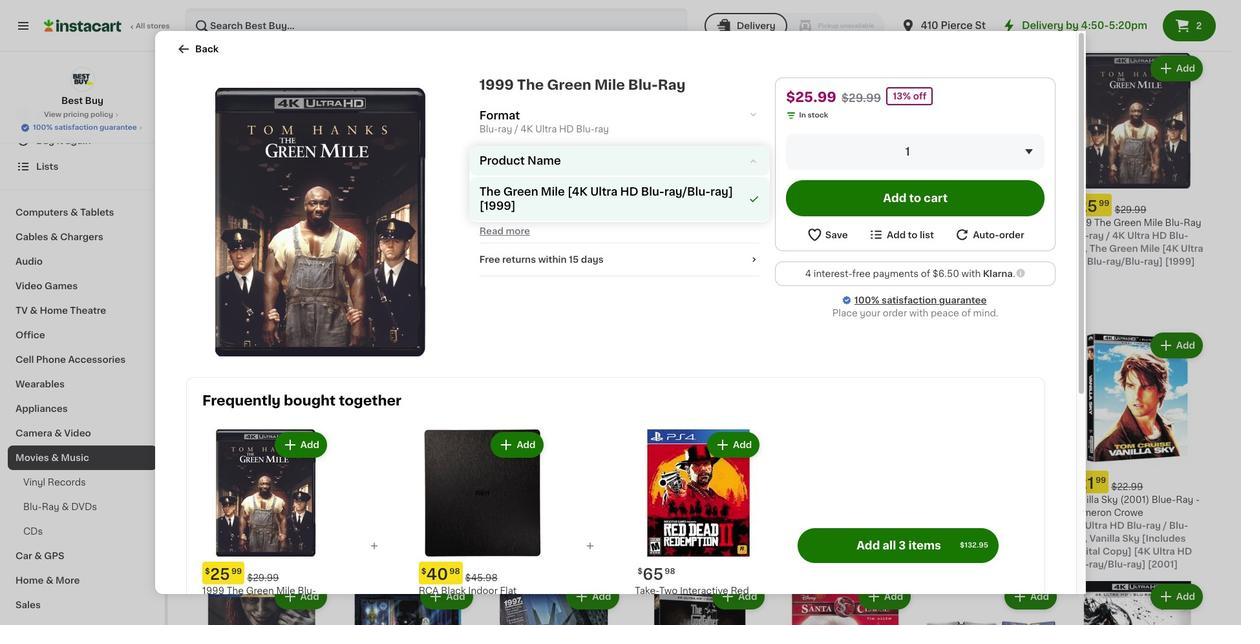 Task type: vqa. For each thing, say whether or not it's contained in the screenshot.
$ 2 69
no



Task type: locate. For each thing, give the bounding box(es) containing it.
antenna
[[493, 600, 531, 609]]

0 vertical spatial 100%
[[33, 124, 53, 131]]

& right cables
[[50, 233, 58, 242]]

ray] inside 4k ultra hd blu-ray / blu- ray, army of darkness [4k ultra hd blu-ray/blu-ray] [1992], 2 total options
[[585, 283, 604, 292]]

product
[[480, 156, 525, 166], [480, 156, 525, 166]]

1 vertical spatial video
[[64, 429, 91, 438]]

sales
[[16, 601, 41, 610]]

collection for copy
[[396, 496, 443, 505]]

ray inside jurassic world ultimate collection (2022) blu-ray - universal pictures home entertainment
[[878, 509, 892, 518]]

total inside the avatar (2009) 4k ultra hd, blu-ray & digital - james cameron 4k ultra hd blu-ray / blu- ray, avatar [includes digital copy] [4k ultra hd blu- ray/blu-ray] [2009], 2 total options
[[298, 296, 319, 305]]

frozen
[[632, 218, 663, 227]]

ray inside $ 25 99 $29.99 65 digital copy 4k ultra hd (2023) blu-ray blu-ray / 4k ultra hd blu- ray, 65 [includes digital copy] [4k ultra hd blu- ray/blu-ray] [2023], 2 total options
[[829, 231, 847, 240]]

order right your
[[883, 309, 907, 318]]

[1999] inside "product name the green mile [4k ultra hd blu-ray/blu-ray] [1999]"
[[685, 170, 714, 179]]

army up the edition
[[486, 218, 510, 227]]

$28.99 inside $25.99 original price: $28.99 'element'
[[531, 483, 563, 492]]

1 vertical spatial $28.99
[[531, 483, 563, 492]]

2 horizontal spatial 65
[[798, 257, 810, 266]]

shout
[[573, 244, 600, 253]]

collection down 'equalizer'
[[632, 509, 679, 518]]

(2023) down 3-
[[681, 509, 711, 518]]

4k inside 'bullet train (2022) blu-ray - sony pictures blu-ray / 4k ultra hd blu- ray, bullet train [includes digital copy] [4k ultra hd blu-ray/blu-ray] [2022], 2 total options'
[[382, 244, 395, 253]]

4k inside $ 26 99 $28.99 creepshow (1982) blu-ray - george a. romero - shout! factory 4k ultra hd blu-ray / blu- ray, creepshow [4k ultra hd blu-ray/blu-ray] [1982]
[[924, 257, 937, 266]]

ray/blu- inside "product name the green mile [4k ultra hd blu-ray/blu-ray] [1999]"
[[628, 170, 665, 179]]

0 horizontal spatial pictures
[[366, 231, 403, 240]]

[1988]
[[581, 560, 611, 569]]

1 horizontal spatial 65
[[778, 218, 790, 227]]

delivery
[[1022, 21, 1064, 30], [737, 21, 776, 30]]

1 vertical spatial cameron
[[1070, 509, 1112, 518]]

99 for 25's $25.99 original price: $29.99 element
[[807, 200, 818, 207]]

of left $6.50
[[921, 270, 931, 279]]

cell
[[16, 356, 34, 365]]

$29.99 up the "save"
[[823, 205, 855, 214]]

$25.99 original price: $29.99 element up 1999 the green mile blu- ray
[[202, 563, 330, 585]]

0 vertical spatial $28.99
[[969, 205, 1001, 214]]

blu- inside 'the equalizer 3-movie collection (2023) blu-ray - 4k ultra hd 1 each'
[[713, 509, 732, 518]]

mile inside "product name the green mile [4k ultra hd blu-ray/blu-ray] [1999]"
[[529, 170, 548, 179]]

& inside 'link'
[[51, 454, 59, 463]]

sky down 'crowe'
[[1123, 534, 1140, 543]]

0 horizontal spatial video
[[16, 282, 42, 291]]

1999 for 1999 the green mile blu- ray
[[202, 587, 225, 596]]

410
[[921, 21, 939, 30]]

copy down $24.99 original price: $34.99 element
[[414, 509, 439, 518]]

99 right 29
[[223, 200, 234, 207]]

$ 25 99
[[1073, 199, 1110, 214], [489, 476, 526, 491], [205, 568, 242, 583]]

1 vertical spatial pictures
[[822, 522, 860, 531]]

0 horizontal spatial cameron
[[194, 244, 236, 253]]

0 vertical spatial army
[[486, 218, 510, 227]]

amplified
[[419, 600, 462, 609]]

$ 26 99 up sony
[[343, 199, 380, 214]]

blu-ray & dvds link
[[8, 495, 157, 520]]

$25.99 original price: $29.99 element up 1999 the green mile blu-ray blu-ray / 4k ultra hd blu- ray, the green mile [4k ultra hd blu-ray/blu-ray] [1999]
[[1070, 194, 1206, 216]]

$26.99 original price: $34.99 element up army of darkness collector's edition 4k ultra hd + blu-ray 1992 - sam raimi - shout factory in the left top of the page
[[486, 194, 622, 216]]

cables
[[16, 233, 48, 242]]

21
[[1078, 476, 1095, 491]]

[1999] inside 1999 the green mile blu-ray blu-ray / 4k ultra hd blu- ray, the green mile [4k ultra hd blu-ray/blu-ray] [1999]
[[1165, 257, 1195, 266]]

98 up two at the bottom
[[665, 568, 676, 576]]

& left more
[[46, 577, 53, 586]]

26 up sony
[[348, 199, 368, 214]]

99 up 1999 the green mile blu- ray
[[231, 568, 242, 576]]

each inside 1 each button
[[784, 19, 807, 28]]

interest-
[[814, 270, 853, 279]]

creepshow up george
[[924, 218, 976, 227]]

99 right cart
[[953, 200, 964, 207]]

order
[[999, 231, 1025, 240], [883, 309, 907, 318]]

1 horizontal spatial $28.99
[[969, 205, 1001, 214]]

& down (2009)
[[229, 231, 236, 240]]

[4k inside 4k ultra hd blu-ray, planet earth ii [4k ultra hd blu-ray] [3 discs]
[[375, 19, 392, 28]]

0 horizontal spatial 65
[[643, 568, 664, 583]]

ray down the movie
[[732, 509, 746, 518]]

2 1 each from the top
[[778, 534, 807, 543]]

1999 for 1999 the green mile blu-ray
[[480, 78, 514, 92]]

bullet up sony
[[340, 218, 366, 227]]

26 99
[[202, 476, 234, 491]]

ray up the .
[[1000, 257, 1015, 266]]

take-
[[635, 587, 659, 596]]

0 vertical spatial (2022)
[[392, 218, 422, 227]]

copy] inside $ 25 99 $29.99 65 digital copy 4k ultra hd (2023) blu-ray blu-ray / 4k ultra hd blu- ray, 65 [includes digital copy] [4k ultra hd blu- ray/blu-ray] [2023], 2 total options
[[778, 270, 807, 279]]

1 horizontal spatial cameron
[[1070, 509, 1112, 518]]

midnight up shout!
[[486, 496, 526, 505]]

format
[[480, 111, 520, 121]]

$ 65 98
[[638, 568, 676, 583]]

the inside 'the equalizer 3-movie collection (2023) blu-ray - 4k ultra hd 1 each'
[[632, 496, 649, 505]]

2 horizontal spatial [1999]
[[1165, 257, 1195, 266]]

pictures inside 'bullet train (2022) blu-ray - sony pictures blu-ray / 4k ultra hd blu- ray, bullet train [includes digital copy] [4k ultra hd blu-ray/blu-ray] [2022], 2 total options'
[[366, 231, 403, 240]]

$26.99 original price: $34.99 element up 1980 alligator blu-ray
[[194, 471, 330, 494]]

1 horizontal spatial with
[[962, 270, 981, 279]]

days
[[581, 255, 604, 264]]

entertainment
[[778, 534, 843, 543]]

game
[[698, 613, 725, 622]]

video up music
[[64, 429, 91, 438]]

0 vertical spatial guarantee
[[100, 124, 137, 131]]

$ inside $ 21 99
[[1073, 477, 1078, 485]]

name
[[528, 156, 561, 166], [528, 156, 561, 166]]

98 inside '$ 65 98'
[[665, 568, 676, 576]]

free
[[480, 255, 500, 264]]

(2023)
[[778, 231, 808, 240], [681, 509, 711, 518]]

4 left interest-
[[805, 270, 812, 279]]

&
[[70, 208, 78, 217], [229, 231, 236, 240], [50, 233, 58, 242], [30, 306, 38, 316], [54, 429, 62, 438], [51, 454, 59, 463], [62, 503, 69, 512], [34, 552, 42, 561], [46, 577, 53, 586]]

$ 25 99 for midnight
[[489, 476, 526, 491]]

ray/blu- inside $ 25 99 $29.99 65 digital copy 4k ultra hd (2023) blu-ray blu-ray / 4k ultra hd blu- ray, 65 [includes digital copy] [4k ultra hd blu- ray/blu-ray] [2023], 2 total options
[[778, 283, 816, 292]]

0 horizontal spatial run
[[529, 496, 547, 505]]

vanilla sky (2001) blue-ray - cameron crowe 4k ultra hd blu-ray / blu- ray, vanilla sky [includes digital copy] [4k ultra hd blu-ray/blu-ray] [2001]
[[1070, 496, 1200, 569]]

to left list
[[908, 231, 918, 240]]

(2023) left the "save"
[[778, 231, 808, 240]]

alien 6-film collection blu- ray with digital copy button
[[340, 330, 476, 520]]

0 vertical spatial video
[[16, 282, 42, 291]]

flat
[[500, 587, 517, 596]]

1 vertical spatial $34.99
[[239, 483, 271, 492]]

1 vertical spatial midnight
[[506, 547, 547, 556]]

$ 26 99 up model
[[489, 199, 526, 214]]

100% satisfaction guarantee up place your order with peace of mind.
[[855, 296, 987, 305]]

darkness up raimi
[[524, 218, 567, 227]]

[2022],
[[418, 283, 452, 292]]

$26.99 original price: $34.99 element up 'bullet train (2022) blu-ray - sony pictures blu-ray / 4k ultra hd blu- ray, bullet train [includes digital copy] [4k ultra hd blu-ray/blu-ray] [2022], 2 total options'
[[340, 194, 476, 216]]

vanilla down 21
[[1070, 496, 1099, 505]]

0 vertical spatial sky
[[1102, 496, 1118, 505]]

mile inside the green mile [4k ultra hd blu-ray/blu-ray] [1999]
[[541, 187, 565, 197]]

blu- inside 1999 the green mile blu- ray
[[298, 587, 316, 596]]

ray/blu- inside $ 26 99 $28.99 creepshow (1982) blu-ray - george a. romero - shout! factory 4k ultra hd blu-ray / blu- ray, creepshow [4k ultra hd blu-ray/blu-ray] [1982]
[[943, 283, 981, 292]]

1 horizontal spatial $25.99 original price: $29.99 element
[[778, 194, 914, 216]]

copy inside alien 6-film collection blu- ray with digital copy
[[414, 509, 439, 518]]

home down video games
[[40, 306, 68, 316]]

0 vertical spatial home
[[40, 306, 68, 316]]

movie
[[705, 496, 732, 505]]

ii down $25.99 original price: $33.99 element
[[696, 218, 701, 227]]

99 for $26.99 original price: $34.99 element corresponding to army of darkness collector's edition 4k ultra hd + blu-ray 1992 - sam raimi - shout factory
[[515, 200, 526, 207]]

0 vertical spatial midnight
[[486, 496, 526, 505]]

0 horizontal spatial (2023)
[[681, 509, 711, 518]]

0 vertical spatial 1 each
[[778, 19, 807, 28]]

ray] inside 'bullet train (2022) blu-ray - sony pictures blu-ray / 4k ultra hd blu- ray, bullet train [includes digital copy] [4k ultra hd blu-ray/blu-ray] [2022], 2 total options'
[[397, 283, 416, 292]]

factory down 1992
[[486, 257, 521, 266]]

[includes up [2001]
[[1142, 534, 1186, 543]]

$ for vanilla sky (2001) blue-ray - cameron crowe
[[1073, 477, 1078, 485]]

ray inside vanilla sky (2001) blue-ray - cameron crowe 4k ultra hd blu-ray / blu- ray, vanilla sky [includes digital copy] [4k ultra hd blu-ray/blu-ray] [2001]
[[1146, 522, 1161, 531]]

hd inside 'the equalizer 3-movie collection (2023) blu-ray - 4k ultra hd 1 each'
[[656, 522, 671, 531]]

1999 the green mile blu-ray
[[480, 78, 686, 92]]

video down audio
[[16, 282, 42, 291]]

all stores link
[[44, 8, 171, 44]]

[includes up interest-
[[812, 257, 856, 266]]

1 vertical spatial creepshow
[[944, 270, 997, 279]]

product group
[[486, 53, 622, 307], [778, 53, 914, 307], [924, 53, 1060, 294], [1070, 53, 1206, 268], [194, 330, 330, 507], [340, 330, 476, 520], [1070, 330, 1206, 571], [202, 430, 330, 626], [419, 430, 546, 611], [635, 430, 763, 626], [194, 582, 330, 626], [340, 582, 476, 626], [486, 582, 622, 626], [632, 582, 768, 626], [778, 582, 914, 626], [924, 582, 1060, 626], [1070, 582, 1206, 626]]

$ for 1999 the green mile blu-ray
[[1073, 200, 1078, 207]]

universal
[[778, 522, 820, 531]]

copy] inside vanilla sky (2001) blue-ray - cameron crowe 4k ultra hd blu-ray / blu- ray, vanilla sky [includes digital copy] [4k ultra hd blu-ray/blu-ray] [2001]
[[1103, 547, 1132, 556]]

tablets
[[80, 208, 114, 217]]

0 horizontal spatial 4
[[689, 613, 695, 622]]

25 for midnight run (1988) 4k ultra hd blu-ray - martin brest - shout! factory
[[494, 476, 514, 491]]

$ 26 99 for army of darkness collector's edition 4k ultra hd + blu-ray 1992 - sam raimi - shout factory
[[489, 199, 526, 214]]

planet inside frozen planet ii blu-ray 1 each
[[665, 218, 694, 227]]

[includes up [2022],
[[414, 257, 458, 266]]

0 vertical spatial pictures
[[366, 231, 403, 240]]

1 $ 26 99 from the left
[[343, 199, 380, 214]]

ray up "product name" button
[[595, 125, 609, 134]]

0 vertical spatial ii
[[367, 19, 373, 28]]

0 horizontal spatial collection
[[396, 496, 443, 505]]

$28.99 up the (1988)
[[531, 483, 563, 492]]

ray down shout
[[562, 257, 577, 266]]

ray down $25.99 original price: $33.99 element
[[722, 218, 736, 227]]

0 horizontal spatial order
[[883, 309, 907, 318]]

0 vertical spatial to
[[909, 193, 921, 204]]

15
[[569, 255, 579, 264]]

0 vertical spatial planet
[[436, 6, 466, 15]]

0 vertical spatial run
[[529, 496, 547, 505]]

$ 40 98
[[421, 568, 460, 583]]

with down 100% satisfaction guarantee link
[[910, 309, 929, 318]]

4
[[805, 270, 812, 279], [689, 613, 695, 622]]

0 vertical spatial $ 25 99
[[1073, 199, 1110, 214]]

back button
[[176, 41, 219, 57]]

policy
[[91, 111, 113, 118]]

equalizer
[[651, 496, 693, 505]]

1 vertical spatial [1999]
[[480, 201, 516, 211]]

& left tablets
[[70, 208, 78, 217]]

collector's
[[569, 218, 619, 227]]

the inside 1999 the green mile blu- ray
[[227, 587, 244, 596]]

guarantee up the "peace"
[[939, 296, 987, 305]]

26
[[348, 199, 368, 214], [494, 199, 514, 214], [932, 199, 952, 214], [202, 476, 222, 491]]

1 horizontal spatial 4
[[805, 270, 812, 279]]

& for home
[[30, 306, 38, 316]]

ray down the martin
[[562, 534, 577, 543]]

to left cart
[[909, 193, 921, 204]]

0 vertical spatial train
[[368, 218, 390, 227]]

& right 'camera'
[[54, 429, 62, 438]]

shout!
[[486, 522, 516, 531]]

1 vertical spatial buy
[[36, 136, 55, 145]]

darkness down 15
[[545, 270, 589, 279]]

product name
[[480, 156, 561, 166]]

ray inside 1999 the green mile blu-ray blu-ray / 4k ultra hd blu- ray, the green mile [4k ultra hd blu-ray/blu-ray] [1999]
[[1089, 231, 1104, 240]]

avatar
[[194, 218, 223, 227], [214, 270, 244, 279]]

2 inside 4k ultra hd blu-ray / blu- ray, army of darkness [4k ultra hd blu-ray/blu-ray] [1992], 2 total options
[[520, 296, 526, 305]]

65 down save button
[[798, 257, 810, 266]]

0 horizontal spatial 100%
[[33, 124, 53, 131]]

$26.99 original price: $34.99 element
[[340, 194, 476, 216], [486, 194, 622, 216], [194, 471, 330, 494]]

1 horizontal spatial guarantee
[[939, 296, 987, 305]]

$29.99
[[842, 93, 881, 103], [823, 205, 855, 214], [1115, 205, 1147, 214], [247, 574, 279, 583]]

0 horizontal spatial buy
[[36, 136, 55, 145]]

4 down redemption
[[689, 613, 695, 622]]

run down the martin
[[550, 547, 568, 556]]

2 vertical spatial 1999
[[202, 587, 225, 596]]

copy] inside 'bullet train (2022) blu-ray - sony pictures blu-ray / 4k ultra hd blu- ray, bullet train [includes digital copy] [4k ultra hd blu-ray/blu-ray] [2022], 2 total options'
[[373, 270, 402, 279]]

0 horizontal spatial satisfaction
[[54, 124, 98, 131]]

1 inside 'the equalizer 3-movie collection (2023) blu-ray - 4k ultra hd 1 each'
[[632, 534, 636, 543]]

$
[[343, 200, 348, 207], [489, 200, 494, 207], [781, 200, 786, 207], [927, 200, 932, 207], [1073, 200, 1078, 207], [489, 477, 494, 485], [1073, 477, 1078, 485], [205, 568, 210, 576], [421, 568, 426, 576], [638, 568, 643, 576]]

& for tablets
[[70, 208, 78, 217]]

ray down blue-
[[1146, 522, 1161, 531]]

hdtv
[[465, 600, 491, 609]]

ultra inside 'the equalizer 3-movie collection (2023) blu-ray - 4k ultra hd 1 each'
[[632, 522, 654, 531]]

home inside jurassic world ultimate collection (2022) blu-ray - universal pictures home entertainment
[[862, 522, 890, 531]]

1 horizontal spatial (2023)
[[778, 231, 808, 240]]

collection inside 'the equalizer 3-movie collection (2023) blu-ray - 4k ultra hd 1 each'
[[632, 509, 679, 518]]

home up all on the bottom of the page
[[862, 522, 890, 531]]

buy it again
[[36, 136, 91, 145]]

(2023) inside 'the equalizer 3-movie collection (2023) blu-ray - 4k ultra hd 1 each'
[[681, 509, 711, 518]]

computers
[[16, 208, 68, 217]]

chargers
[[60, 233, 103, 242]]

1 horizontal spatial pictures
[[822, 522, 860, 531]]

copy]
[[373, 270, 402, 279], [778, 270, 807, 279], [194, 283, 223, 292], [957, 547, 986, 556], [1103, 547, 1132, 556]]

blu- inside frozen planet ii blu-ray 1 each
[[704, 218, 722, 227]]

$34.99 up 'bullet train (2022) blu-ray - sony pictures blu-ray / 4k ultra hd blu- ray, bullet train [includes digital copy] [4k ultra hd blu-ray/blu-ray] [2022], 2 total options'
[[385, 205, 417, 214]]

0 horizontal spatial delivery
[[737, 21, 776, 30]]

digital inside the blu-ray / 4k ultra hd blu- ray, scream 2 [includes digital copy] [4k ultra hd blu-ray/blu-ray] [1997]
[[924, 547, 955, 556]]

& for chargers
[[50, 233, 58, 242]]

jurassic world ultimate collection (2022) blu-ray - universal pictures home entertainment
[[778, 496, 899, 543]]

1 vertical spatial (2022)
[[827, 509, 857, 518]]

ray, inside $ 26 99 $28.99 creepshow (1982) blu-ray - george a. romero - shout! factory 4k ultra hd blu-ray / blu- ray, creepshow [4k ultra hd blu-ray/blu-ray] [1982]
[[924, 270, 942, 279]]

2 inside 'bullet train (2022) blu-ray - sony pictures blu-ray / 4k ultra hd blu- ray, bullet train [includes digital copy] [4k ultra hd blu-ray/blu-ray] [2022], 2 total options'
[[454, 283, 460, 292]]

1 horizontal spatial 100% satisfaction guarantee
[[855, 296, 987, 305]]

$ for midnight run (1988) 4k ultra hd blu-ray - martin brest - shout! factory
[[489, 477, 494, 485]]

buy up the policy on the left
[[85, 96, 103, 105]]

order down (1982)
[[999, 231, 1025, 240]]

of left mind.
[[962, 309, 971, 318]]

$58.98 original price: $70.98 element
[[632, 471, 768, 494]]

1999 for 1999 the green mile blu-ray blu-ray / 4k ultra hd blu- ray, the green mile [4k ultra hd blu-ray/blu-ray] [1999]
[[1070, 218, 1092, 227]]

video inside video games link
[[16, 282, 42, 291]]

0 horizontal spatial 100% satisfaction guarantee
[[33, 124, 137, 131]]

2 horizontal spatial collection
[[778, 509, 825, 518]]

$ inside $ 25 99 $29.99 65 digital copy 4k ultra hd (2023) blu-ray blu-ray / 4k ultra hd blu- ray, 65 [includes digital copy] [4k ultra hd blu- ray/blu-ray] [2023], 2 total options
[[781, 200, 786, 207]]

ray, inside 1999 the green mile blu-ray blu-ray / 4k ultra hd blu- ray, the green mile [4k ultra hd blu-ray/blu-ray] [1999]
[[1070, 244, 1088, 253]]

product group containing 40
[[419, 430, 546, 611]]

alligator
[[219, 496, 256, 505]]

the equalizer 3-movie collection (2023) blu-ray - 4k ultra hd 1 each
[[632, 496, 767, 543]]

0 vertical spatial satisfaction
[[54, 124, 98, 131]]

4k inside the blu-ray / 4k ultra hd blu- ray, scream 2 [includes digital copy] [4k ultra hd blu-ray/blu-ray] [1997]
[[967, 522, 979, 531]]

$29.99 left 13%
[[842, 93, 881, 103]]

collection down $24.99 original price: $34.99 element
[[396, 496, 443, 505]]

home up the sales
[[16, 577, 44, 586]]

/ inside $ 26 99 $28.99 creepshow (1982) blu-ray - george a. romero - shout! factory 4k ultra hd blu-ray / blu- ray, creepshow [4k ultra hd blu-ray/blu-ray] [1982]
[[1017, 257, 1021, 266]]

copy up the "save"
[[824, 218, 849, 227]]

home & more link
[[8, 569, 157, 594]]

[includes inside $ 25 99 $29.99 65 digital copy 4k ultra hd (2023) blu-ray blu-ray / 4k ultra hd blu- ray, 65 [includes digital copy] [4k ultra hd blu- ray/blu-ray] [2023], 2 total options
[[812, 257, 856, 266]]

$ 25 99 for 1999
[[1073, 199, 1110, 214]]

1 vertical spatial satisfaction
[[882, 296, 937, 305]]

100% satisfaction guarantee down view pricing policy link
[[33, 124, 137, 131]]

copy
[[824, 218, 849, 227], [414, 509, 439, 518]]

3-
[[695, 496, 705, 505]]

movies & music link
[[8, 446, 157, 471]]

[4k inside 4k ultra hd blu-ray / blu- ray, army of darkness [4k ultra hd blu-ray/blu-ray] [1992], 2 total options
[[591, 270, 608, 279]]

/ inside vanilla sky (2001) blue-ray - cameron crowe 4k ultra hd blu-ray / blu- ray, vanilla sky [includes digital copy] [4k ultra hd blu-ray/blu-ray] [2001]
[[1163, 522, 1167, 531]]

shop
[[36, 111, 60, 120]]

ii up discs]
[[367, 19, 373, 28]]

ray/blu- inside 1999 the green mile blu-ray blu-ray / 4k ultra hd blu- ray, the green mile [4k ultra hd blu-ray/blu-ray] [1999]
[[1107, 257, 1145, 266]]

copy inside $ 25 99 $29.99 65 digital copy 4k ultra hd (2023) blu-ray blu-ray / 4k ultra hd blu- ray, 65 [includes digital copy] [4k ultra hd blu- ray/blu-ray] [2023], 2 total options
[[824, 218, 849, 227]]

tv & home theatre link
[[8, 299, 157, 323]]

$132.95
[[960, 542, 989, 550]]

1 horizontal spatial $ 25 99
[[489, 476, 526, 491]]

order inside button
[[999, 231, 1025, 240]]

[includes up [2009],
[[246, 270, 290, 279]]

1 vertical spatial run
[[550, 547, 568, 556]]

1 vertical spatial home
[[862, 522, 890, 531]]

more
[[56, 577, 80, 586]]

1 vertical spatial copy
[[414, 509, 439, 518]]

mile inside 1999 the green mile blu- ray
[[276, 587, 295, 596]]

satisfaction up place your order with peace of mind.
[[882, 296, 937, 305]]

buy
[[85, 96, 103, 105], [36, 136, 55, 145]]

2 inside the blu-ray / 4k ultra hd blu- ray, scream 2 [includes digital copy] [4k ultra hd blu-ray/blu-ray] [1997]
[[982, 534, 987, 543]]

ray inside $ 25 99 $29.99 65 digital copy 4k ultra hd (2023) blu-ray blu-ray / 4k ultra hd blu- ray, 65 [includes digital copy] [4k ultra hd blu- ray/blu-ray] [2023], 2 total options
[[797, 244, 812, 253]]

$34.99 up 1980 alligator blu-ray
[[239, 483, 271, 492]]

creepshow
[[924, 218, 976, 227], [944, 270, 997, 279]]

$34.99
[[385, 205, 417, 214], [239, 483, 271, 492]]

of down free returns within 15 days
[[533, 270, 543, 279]]

$ 25 99 inside $25.99 original price: $28.99 'element'
[[489, 476, 526, 491]]

0 horizontal spatial $ 26 99
[[343, 199, 380, 214]]

service type group
[[705, 13, 885, 39]]

(1988)
[[549, 496, 578, 505]]

cables & chargers
[[16, 233, 103, 242]]

1 horizontal spatial collection
[[632, 509, 679, 518]]

$31.99
[[239, 205, 269, 214]]

camera & video link
[[8, 422, 157, 446]]

records
[[48, 478, 86, 488]]

1 horizontal spatial (2022)
[[827, 509, 857, 518]]

$26.99 original price: $34.99 element for bullet train (2022) blu-ray - sony pictures
[[340, 194, 476, 216]]

$25.99 original price: $29.99 element
[[778, 194, 914, 216], [1070, 194, 1206, 216], [202, 563, 330, 585]]

$29.99 original price: $31.99 element
[[194, 194, 330, 216]]

(2023) inside $ 25 99 $29.99 65 digital copy 4k ultra hd (2023) blu-ray blu-ray / 4k ultra hd blu- ray, 65 [includes digital copy] [4k ultra hd blu- ray/blu-ray] [2023], 2 total options
[[778, 231, 808, 240]]

pictures right sony
[[366, 231, 403, 240]]

2 $ 26 99 from the left
[[489, 199, 526, 214]]

1 vertical spatial darkness
[[545, 270, 589, 279]]

1 vertical spatial to
[[908, 231, 918, 240]]

100% satisfaction guarantee button
[[20, 120, 145, 133]]

$ 25 99 up 1999 the green mile blu- ray
[[205, 568, 242, 583]]

99 up save button
[[807, 200, 818, 207]]

$25.99 original price: $33.99 element
[[632, 194, 768, 216]]

$ for rca black indoor flat amplified hdtv antenna
[[421, 568, 426, 576]]

1 1 each from the top
[[778, 19, 807, 28]]

each inside frozen planet ii blu-ray 1 each
[[638, 231, 661, 240]]

1 horizontal spatial $34.99
[[385, 205, 417, 214]]

65 up take-
[[643, 568, 664, 583]]

copy] inside the avatar (2009) 4k ultra hd, blu-ray & digital - james cameron 4k ultra hd blu-ray / blu- ray, avatar [includes digital copy] [4k ultra hd blu- ray/blu-ray] [2009], 2 total options
[[194, 283, 223, 292]]

/ inside 4k ultra hd blu-ray / blu- ray, army of darkness [4k ultra hd blu-ray/blu-ray] [1992], 2 total options
[[579, 257, 583, 266]]

98 inside $ 40 98
[[449, 568, 460, 576]]

0 horizontal spatial 1999
[[202, 587, 225, 596]]

25 for 1999 the green mile blu- ray
[[210, 568, 230, 583]]

1 vertical spatial 1999
[[1070, 218, 1092, 227]]

midnight down shout!
[[506, 547, 547, 556]]

satisfaction down the "pricing"
[[54, 124, 98, 131]]

ray inside 4k ultra hd blu-ray / blu- ray, army of darkness [4k ultra hd blu-ray/blu-ray] [1992], 2 total options
[[562, 257, 577, 266]]

collection up the "universal"
[[778, 509, 825, 518]]

1 vertical spatial factory
[[519, 522, 553, 531]]

factory down the martin
[[519, 522, 553, 531]]

options inside 4k ultra hd blu-ray / blu- ray, army of darkness [4k ultra hd blu-ray/blu-ray] [1992], 2 total options
[[552, 296, 588, 305]]

returns
[[502, 255, 536, 264]]

add to list button
[[868, 227, 934, 243]]

& for more
[[46, 577, 53, 586]]

0 horizontal spatial [1999]
[[480, 201, 516, 211]]

cables & chargers link
[[8, 225, 157, 250]]

0 vertical spatial factory
[[486, 257, 521, 266]]

1 horizontal spatial [1999]
[[685, 170, 714, 179]]

creepshow down factory
[[944, 270, 997, 279]]

add to list
[[887, 231, 934, 240]]

99 up shout!
[[515, 477, 526, 485]]

$28.99 up (1982)
[[969, 205, 1001, 214]]

1 vertical spatial guarantee
[[939, 296, 987, 305]]

$ inside $ 26 99 $28.99 creepshow (1982) blu-ray - george a. romero - shout! factory 4k ultra hd blu-ray / blu- ray, creepshow [4k ultra hd blu-ray/blu-ray] [1982]
[[927, 200, 932, 207]]

& left music
[[51, 454, 59, 463]]

0 vertical spatial darkness
[[524, 218, 567, 227]]

0 vertical spatial $34.99
[[385, 205, 417, 214]]

4k inside vanilla sky (2001) blue-ray - cameron crowe 4k ultra hd blu-ray / blu- ray, vanilla sky [includes digital copy] [4k ultra hd blu-ray/blu-ray] [2001]
[[1070, 522, 1083, 531]]

1 horizontal spatial copy
[[824, 218, 849, 227]]

$24.99 original price: $34.99 element
[[340, 471, 476, 494]]

None search field
[[185, 8, 688, 44]]

99 up 'number:'
[[515, 200, 526, 207]]

add inside button
[[887, 231, 906, 240]]

1999 inside 1999 the green mile blu- ray
[[202, 587, 225, 596]]

2 horizontal spatial $25.99 original price: $29.99 element
[[1070, 194, 1206, 216]]

1 horizontal spatial run
[[550, 547, 568, 556]]

ray, inside 4k ultra hd blu-ray / blu- ray, army of darkness [4k ultra hd blu-ray/blu-ray] [1992], 2 total options
[[486, 270, 504, 279]]

1 horizontal spatial 1999
[[480, 78, 514, 92]]

ray] inside vanilla sky (2001) blue-ray - cameron crowe 4k ultra hd blu-ray / blu- ray, vanilla sky [includes digital copy] [4k ultra hd blu-ray/blu-ray] [2001]
[[1127, 560, 1146, 569]]

add all 3 items
[[857, 541, 941, 552]]

ray/blu- inside midnight run (1988) 4k ultra hd blu-ray - martin brest - shout! factory 4k ultra hd blu-ray / blu- ray, midnight run [4k ultra hd blu-ray/blu-ray] [1988]
[[522, 560, 560, 569]]

2 vertical spatial home
[[16, 577, 44, 586]]

100% down shop
[[33, 124, 53, 131]]

1 horizontal spatial ii
[[696, 218, 701, 227]]

cameron down $ 21 99
[[1070, 509, 1112, 518]]

dead
[[635, 600, 660, 609]]

ray left read
[[443, 218, 458, 227]]

each
[[784, 19, 807, 28], [638, 231, 661, 240], [638, 534, 661, 543], [784, 534, 807, 543]]

bullet down sony
[[360, 257, 387, 266]]

99 up 1999 the green mile blu-ray blu-ray / 4k ultra hd blu- ray, the green mile [4k ultra hd blu-ray/blu-ray] [1999]
[[1099, 200, 1110, 207]]

$ 25 99 $29.99 65 digital copy 4k ultra hd (2023) blu-ray blu-ray / 4k ultra hd blu- ray, 65 [includes digital copy] [4k ultra hd blu- ray/blu-ray] [2023], 2 total options
[[778, 199, 904, 305]]

ray down collector's
[[602, 231, 616, 240]]

best buy
[[61, 96, 103, 105]]

free
[[853, 270, 871, 279]]

product for product name
[[480, 156, 525, 166]]

1 vertical spatial planet
[[665, 218, 694, 227]]

100%
[[33, 124, 53, 131], [855, 296, 880, 305]]

100% inside "button"
[[33, 124, 53, 131]]

1 horizontal spatial $ 26 99
[[489, 199, 526, 214]]

2 vertical spatial 65
[[643, 568, 664, 583]]

ray down save button
[[797, 244, 812, 253]]

collection inside alien 6-film collection blu- ray with digital copy
[[396, 496, 443, 505]]

1 vertical spatial sky
[[1123, 534, 1140, 543]]

ray, inside the blu-ray / 4k ultra hd blu- ray, scream 2 [includes digital copy] [4k ultra hd blu-ray/blu-ray] [1997]
[[924, 534, 942, 543]]

0 vertical spatial cameron
[[194, 244, 236, 253]]

1 vertical spatial bullet
[[360, 257, 387, 266]]

[4k inside the green mile [4k ultra hd blu-ray/blu-ray] [1999]
[[568, 187, 588, 197]]

delivery for delivery by 4:50-5:20pm
[[1022, 21, 1064, 30]]

vinyl records link
[[8, 471, 157, 495]]

26 up george
[[932, 199, 952, 214]]

digital inside vanilla sky (2001) blue-ray - cameron crowe 4k ultra hd blu-ray / blu- ray, vanilla sky [includes digital copy] [4k ultra hd blu-ray/blu-ray] [2001]
[[1070, 547, 1101, 556]]

ray/blu- inside the green mile [4k ultra hd blu-ray/blu-ray] [1999]
[[665, 187, 711, 197]]

26 inside $ 26 99 $28.99 creepshow (1982) blu-ray - george a. romero - shout! factory 4k ultra hd blu-ray / blu- ray, creepshow [4k ultra hd blu-ray/blu-ray] [1982]
[[932, 199, 952, 214]]

$29.99 up 1999 the green mile blu- ray
[[247, 574, 279, 583]]

0 vertical spatial copy
[[824, 218, 849, 227]]

to for cart
[[909, 193, 921, 204]]

$21.99 original price: $22.99 element
[[1070, 471, 1206, 494]]

ray down ultimate
[[878, 509, 892, 518]]

98 right 40
[[449, 568, 460, 576]]



Task type: describe. For each thing, give the bounding box(es) containing it.
to for list
[[908, 231, 918, 240]]

58
[[640, 476, 661, 491]]

collection for universal
[[778, 509, 825, 518]]

ray, inside 'bullet train (2022) blu-ray - sony pictures blu-ray / 4k ultra hd blu- ray, bullet train [includes digital copy] [4k ultra hd blu-ray/blu-ray] [2022], 2 total options'
[[340, 257, 357, 266]]

ray] inside $ 25 99 $29.99 65 digital copy 4k ultra hd (2023) blu-ray blu-ray / 4k ultra hd blu- ray, 65 [includes digital copy] [4k ultra hd blu- ray/blu-ray] [2023], 2 total options
[[816, 283, 835, 292]]

[includes inside vanilla sky (2001) blue-ray - cameron crowe 4k ultra hd blu-ray / blu- ray, vanilla sky [includes digital copy] [4k ultra hd blu-ray/blu-ray] [2001]
[[1142, 534, 1186, 543]]

shout!
[[1016, 231, 1053, 240]]

ray] inside 1999 the green mile blu-ray blu-ray / 4k ultra hd blu- ray, the green mile [4k ultra hd blu-ray/blu-ray] [1999]
[[1144, 257, 1163, 266]]

0 vertical spatial 4
[[805, 270, 812, 279]]

ultra inside army of darkness collector's edition 4k ultra hd + blu-ray 1992 - sam raimi - shout factory
[[535, 231, 556, 240]]

[1997]
[[1002, 560, 1031, 569]]

- inside jurassic world ultimate collection (2022) blu-ray - universal pictures home entertainment
[[894, 509, 899, 518]]

blu- inside the green mile [4k ultra hd blu-ray/blu-ray] [1999]
[[641, 187, 665, 197]]

0 vertical spatial buy
[[85, 96, 103, 105]]

ray down sony
[[359, 244, 374, 253]]

auto-order button
[[954, 227, 1025, 243]]

ray] inside 4k ultra hd blu-ray, planet earth ii [4k ultra hd blu-ray] [3 discs]
[[455, 19, 474, 28]]

stock
[[808, 112, 828, 119]]

digital inside alien 6-film collection blu- ray with digital copy
[[383, 509, 412, 518]]

ray/blu- inside vanilla sky (2001) blue-ray - cameron crowe 4k ultra hd blu-ray / blu- ray, vanilla sky [includes digital copy] [4k ultra hd blu-ray/blu-ray] [2001]
[[1089, 560, 1127, 569]]

1 inside field
[[906, 147, 910, 157]]

1999 the green mile blu-ray image
[[186, 88, 455, 357]]

darkness inside 4k ultra hd blu-ray / blu- ray, army of darkness [4k ultra hd blu-ray/blu-ray] [1992], 2 total options
[[545, 270, 589, 279]]

cart
[[924, 193, 948, 204]]

4:50-
[[1081, 21, 1109, 30]]

with
[[360, 509, 381, 518]]

2 vertical spatial $ 25 99
[[205, 568, 242, 583]]

4k ultra hd blu-ray, planet earth ii [4k ultra hd blu-ray] [3 discs]
[[340, 6, 474, 41]]

[1992],
[[486, 296, 518, 305]]

ray/blu- inside 4k ultra hd blu-ray / blu- ray, army of darkness [4k ultra hd blu-ray/blu-ray] [1992], 2 total options
[[547, 283, 585, 292]]

$26.99 original price: $28.99 element
[[924, 194, 1060, 216]]

/ inside midnight run (1988) 4k ultra hd blu-ray - martin brest - shout! factory 4k ultra hd blu-ray / blu- ray, midnight run [4k ultra hd blu-ray/blu-ray] [1988]
[[579, 534, 583, 543]]

$ for bullet train (2022) blu-ray - sony pictures
[[343, 200, 348, 207]]

+
[[576, 231, 581, 240]]

all
[[136, 23, 145, 30]]

green inside 1999 the green mile blu- ray
[[246, 587, 274, 596]]

wearables link
[[8, 372, 157, 397]]

98 for 65
[[665, 568, 676, 576]]

product name the green mile [4k ultra hd blu-ray/blu-ray] [1999]
[[480, 156, 714, 179]]

1 horizontal spatial satisfaction
[[882, 296, 937, 305]]

0 vertical spatial 65
[[778, 218, 790, 227]]

4k inside 1999 the green mile blu-ray blu-ray / 4k ultra hd blu- ray, the green mile [4k ultra hd blu-ray/blu-ray] [1999]
[[1113, 231, 1125, 240]]

car & gps link
[[8, 544, 157, 569]]

copy] inside the blu-ray / 4k ultra hd blu- ray, scream 2 [includes digital copy] [4k ultra hd blu-ray/blu-ray] [1997]
[[957, 547, 986, 556]]

1 vertical spatial avatar
[[214, 270, 244, 279]]

ray/blu- inside the blu-ray / 4k ultra hd blu- ray, scream 2 [includes digital copy] [4k ultra hd blu-ray/blu-ray] [1997]
[[943, 560, 981, 569]]

26 up 1980
[[202, 476, 222, 491]]

26 up model
[[494, 199, 514, 214]]

$ 26 99 for bullet train (2022) blu-ray - sony pictures
[[343, 199, 380, 214]]

[2001]
[[1148, 560, 1178, 569]]

[1999] inside the green mile [4k ultra hd blu-ray/blu-ray] [1999]
[[480, 201, 516, 211]]

ray] inside the avatar (2009) 4k ultra hd, blu-ray & digital - james cameron 4k ultra hd blu-ray / blu- ray, avatar [includes digital copy] [4k ultra hd blu- ray/blu-ray] [2009], 2 total options
[[232, 296, 251, 305]]

& left dvds
[[62, 503, 69, 512]]

$26.99 original price: $34.99 element for 1980 alligator blu-ray
[[194, 471, 330, 494]]

$25.99
[[786, 91, 837, 104]]

0 vertical spatial bullet
[[340, 218, 366, 227]]

0 vertical spatial with
[[962, 270, 981, 279]]

[4k inside vanilla sky (2001) blue-ray - cameron crowe 4k ultra hd blu-ray / blu- ray, vanilla sky [includes digital copy] [4k ultra hd blu-ray/blu-ray] [2001]
[[1134, 547, 1151, 556]]

mind.
[[973, 309, 999, 318]]

1 vertical spatial 100% satisfaction guarantee
[[855, 296, 987, 305]]

add inside button
[[883, 193, 907, 204]]

1 each inside button
[[778, 19, 807, 28]]

1999 the green mile blu-ray blu-ray / 4k ultra hd blu- ray, the green mile [4k ultra hd blu-ray/blu-ray] [1999]
[[1070, 218, 1204, 266]]

add to cart
[[883, 193, 948, 204]]

25 inside $ 25 99 $29.99 65 digital copy 4k ultra hd (2023) blu-ray blu-ray / 4k ultra hd blu- ray, 65 [includes digital copy] [4k ultra hd blu- ray/blu-ray] [2023], 2 total options
[[786, 199, 806, 214]]

1 inside button
[[778, 19, 782, 28]]

[4k inside 'bullet train (2022) blu-ray - sony pictures blu-ray / 4k ultra hd blu- ray, bullet train [includes digital copy] [4k ultra hd blu-ray/blu-ray] [2022], 2 total options'
[[404, 270, 421, 279]]

add to cart button
[[786, 180, 1045, 217]]

place your order with peace of mind.
[[833, 309, 999, 318]]

- inside the avatar (2009) 4k ultra hd, blu-ray & digital - james cameron 4k ultra hd blu-ray / blu- ray, avatar [includes digital copy] [4k ultra hd blu- ray/blu-ray] [2009], 2 total options
[[270, 231, 274, 240]]

more
[[506, 227, 530, 236]]

ray inside army of darkness collector's edition 4k ultra hd + blu-ray 1992 - sam raimi - shout factory
[[602, 231, 616, 240]]

98 for 40
[[449, 568, 460, 576]]

99 for $25.99 original price: $29.99 element to the left
[[231, 568, 242, 576]]

(2009)
[[225, 218, 256, 227]]

1980
[[194, 496, 216, 505]]

gps
[[44, 552, 64, 561]]

0 vertical spatial vanilla
[[1070, 496, 1099, 505]]

view pricing policy
[[44, 111, 113, 118]]

camera & video
[[16, 429, 91, 438]]

$34.99 for 26
[[385, 205, 417, 214]]

[includes inside the avatar (2009) 4k ultra hd, blu-ray & digital - james cameron 4k ultra hd blu-ray / blu- ray, avatar [includes digital copy] [4k ultra hd blu- ray/blu-ray] [2009], 2 total options
[[246, 270, 290, 279]]

$ 21 99
[[1073, 476, 1107, 491]]

(2022) inside 'bullet train (2022) blu-ray - sony pictures blu-ray / 4k ultra hd blu- ray, bullet train [includes digital copy] [4k ultra hd blu-ray/blu-ray] [2022], 2 total options'
[[392, 218, 422, 227]]

13%
[[893, 92, 911, 101]]

army of darkness collector's edition 4k ultra hd + blu-ray 1992 - sam raimi - shout factory
[[486, 218, 619, 266]]

ray left the martin
[[522, 509, 536, 518]]

earth
[[340, 19, 365, 28]]

delivery for delivery
[[737, 21, 776, 30]]

product group containing alien 6-film collection blu- ray with digital copy
[[340, 330, 476, 520]]

lists link
[[8, 154, 157, 180]]

$34.99 for 99
[[239, 483, 271, 492]]

/ inside the blu-ray / 4k ultra hd blu- ray, scream 2 [includes digital copy] [4k ultra hd blu-ray/blu-ray] [1997]
[[960, 522, 964, 531]]

4k inside army of darkness collector's edition 4k ultra hd + blu-ray 1992 - sam raimi - shout factory
[[520, 231, 533, 240]]

ray down format
[[498, 125, 512, 134]]

1 vertical spatial vanilla
[[1090, 534, 1120, 543]]

1 field
[[786, 134, 1045, 170]]

name for product name
[[528, 156, 561, 166]]

[4k inside $ 26 99 $28.99 creepshow (1982) blu-ray - george a. romero - shout! factory 4k ultra hd blu-ray / blu- ray, creepshow [4k ultra hd blu-ray/blu-ray] [1982]
[[999, 270, 1016, 279]]

100% satisfaction guarantee link
[[855, 294, 987, 307]]

items
[[909, 541, 941, 552]]

1992
[[486, 244, 508, 253]]

$25.99 original price: $28.99 element
[[486, 471, 622, 494]]

martin
[[544, 509, 574, 518]]

each inside 'the equalizer 3-movie collection (2023) blu-ray - 4k ultra hd 1 each'
[[638, 534, 661, 543]]

free returns within 15 days
[[480, 255, 604, 264]]

cameron inside the avatar (2009) 4k ultra hd, blu-ray & digital - james cameron 4k ultra hd blu-ray / blu- ray, avatar [includes digital copy] [4k ultra hd blu- ray/blu-ray] [2009], 2 total options
[[194, 244, 236, 253]]

wearables
[[16, 380, 65, 389]]

0 vertical spatial creepshow
[[924, 218, 976, 227]]

hd,
[[297, 218, 314, 227]]

darkness inside army of darkness collector's edition 4k ultra hd + blu-ray 1992 - sam raimi - shout factory
[[524, 218, 567, 227]]

green inside "product name the green mile [4k ultra hd blu-ray/blu-ray] [1999]"
[[499, 170, 527, 179]]

ray/blu- inside 'bullet train (2022) blu-ray - sony pictures blu-ray / 4k ultra hd blu- ray, bullet train [includes digital copy] [4k ultra hd blu-ray/blu-ray] [2022], 2 total options'
[[359, 283, 397, 292]]

ray] inside $ 26 99 $28.99 creepshow (1982) blu-ray - george a. romero - shout! factory 4k ultra hd blu-ray / blu- ray, creepshow [4k ultra hd blu-ray/blu-ray] [1982]
[[981, 283, 1000, 292]]

$6.50
[[933, 270, 960, 279]]

auto-order
[[973, 231, 1025, 240]]

planet inside 4k ultra hd blu-ray, planet earth ii [4k ultra hd blu-ray] [3 discs]
[[436, 6, 466, 15]]

99 for $26.99 original price: $34.99 element corresponding to bullet train (2022) blu-ray - sony pictures
[[369, 200, 380, 207]]

your
[[860, 309, 881, 318]]

bullet train (2022) blu-ray - sony pictures blu-ray / 4k ultra hd blu- ray, bullet train [includes digital copy] [4k ultra hd blu-ray/blu-ray] [2022], 2 total options
[[340, 218, 464, 305]]

ray down james
[[270, 257, 285, 266]]

pricing
[[63, 111, 89, 118]]

total inside 'bullet train (2022) blu-ray - sony pictures blu-ray / 4k ultra hd blu- ray, bullet train [includes digital copy] [4k ultra hd blu-ray/blu-ray] [2022], 2 total options'
[[340, 296, 361, 305]]

peace
[[931, 309, 959, 318]]

the inside "product name the green mile [4k ultra hd blu-ray/blu-ray] [1999]"
[[480, 170, 497, 179]]

4k inside format blu-ray / 4k ultra hd blu-ray
[[521, 125, 533, 134]]

$28.99 inside $ 26 99 $28.99 creepshow (1982) blu-ray - george a. romero - shout! factory 4k ultra hd blu-ray / blu- ray, creepshow [4k ultra hd blu-ray/blu-ray] [1982]
[[969, 205, 1001, 214]]

$ for army of darkness collector's edition 4k ultra hd + blu-ray 1992 - sam raimi - shout factory
[[489, 200, 494, 207]]

options inside the avatar (2009) 4k ultra hd, blu-ray & digital - james cameron 4k ultra hd blu-ray / blu- ray, avatar [includes digital copy] [4k ultra hd blu- ray/blu-ray] [2009], 2 total options
[[194, 309, 229, 318]]

product group containing 65
[[635, 430, 763, 626]]

edition
[[486, 231, 518, 240]]

$21.99 original price: $24.99 element
[[924, 471, 1060, 494]]

instacart logo image
[[44, 18, 122, 34]]

ray inside 1999 the green mile blu- ray
[[202, 600, 220, 609]]

games
[[45, 282, 78, 291]]

$ 26 99 $28.99 creepshow (1982) blu-ray - george a. romero - shout! factory 4k ultra hd blu-ray / blu- ray, creepshow [4k ultra hd blu-ray/blu-ray] [1982]
[[924, 199, 1058, 292]]

0 vertical spatial avatar
[[194, 218, 223, 227]]

$ inside '$ 65 98'
[[638, 568, 643, 576]]

1 vertical spatial order
[[883, 309, 907, 318]]

appliances
[[16, 405, 68, 414]]

$25.99 original price: $29.99 element for the
[[1070, 194, 1206, 216]]

99 inside 29 99
[[223, 200, 234, 207]]

pierce
[[941, 21, 973, 30]]

home inside tv & home theatre link
[[40, 306, 68, 316]]

ray, inside the avatar (2009) 4k ultra hd, blu-ray & digital - james cameron 4k ultra hd blu-ray / blu- ray, avatar [includes digital copy] [4k ultra hd blu- ray/blu-ray] [2009], 2 total options
[[194, 270, 211, 279]]

options inside $ 25 99 $29.99 65 digital copy 4k ultra hd (2023) blu-ray blu-ray / 4k ultra hd blu- ray, 65 [includes digital copy] [4k ultra hd blu- ray/blu-ray] [2023], 2 total options
[[778, 296, 814, 305]]

1 vertical spatial 65
[[798, 257, 810, 266]]

0 horizontal spatial $25.99 original price: $29.99 element
[[202, 563, 330, 585]]

99 for the $26.99 original price: $28.99 element
[[953, 200, 964, 207]]

the green mile [4k ultra hd blu-ray/blu-ray] [1999] list box
[[469, 176, 770, 222]]

green inside the green mile [4k ultra hd blu-ray/blu-ray] [1999]
[[503, 187, 538, 197]]

1 vertical spatial train
[[389, 257, 412, 266]]

99 for $21.99 original price: $22.99 element
[[1096, 477, 1107, 485]]

/ inside $ 25 99 $29.99 65 digital copy 4k ultra hd (2023) blu-ray blu-ray / 4k ultra hd blu- ray, 65 [includes digital copy] [4k ultra hd blu- ray/blu-ray] [2023], 2 total options
[[814, 244, 818, 253]]

klarna
[[983, 270, 1013, 279]]

/ inside 1999 the green mile blu-ray blu-ray / 4k ultra hd blu- ray, the green mile [4k ultra hd blu-ray/blu-ray] [1999]
[[1106, 231, 1110, 240]]

ray] inside "product name the green mile [4k ultra hd blu-ray/blu-ray] [1999]"
[[665, 170, 682, 179]]

& for video
[[54, 429, 62, 438]]

- inside 'the equalizer 3-movie collection (2023) blu-ray - 4k ultra hd 1 each'
[[748, 509, 753, 518]]

$45.98
[[465, 574, 498, 583]]

$ for 1999 the green mile blu- ray
[[205, 568, 210, 576]]

frequently bought together
[[202, 394, 402, 408]]

movies
[[16, 454, 49, 463]]

cameron inside vanilla sky (2001) blue-ray - cameron crowe 4k ultra hd blu-ray / blu- ray, vanilla sky [includes digital copy] [4k ultra hd blu-ray/blu-ray] [2001]
[[1070, 509, 1112, 518]]

4k ultra hd blu-ray / blu- ray, army of darkness [4k ultra hd blu-ray/blu-ray] [1992], 2 total options
[[486, 257, 608, 305]]

total inside 4k ultra hd blu-ray / blu- ray, army of darkness [4k ultra hd blu-ray/blu-ray] [1992], 2 total options
[[528, 296, 550, 305]]

frequently
[[202, 394, 281, 408]]

40
[[426, 568, 448, 583]]

factory inside army of darkness collector's edition 4k ultra hd + blu-ray 1992 - sam raimi - shout factory
[[486, 257, 521, 266]]

dvds
[[71, 503, 97, 512]]

hd inside the green mile [4k ultra hd blu-ray/blu-ray] [1999]
[[620, 187, 639, 197]]

best buy logo image
[[70, 67, 95, 92]]

tv
[[16, 306, 28, 316]]

bought
[[284, 394, 336, 408]]

product group containing 21
[[1070, 330, 1206, 571]]

save button
[[807, 227, 848, 243]]

ray] inside the green mile [4k ultra hd blu-ray/blu-ray] [1999]
[[711, 187, 733, 197]]

(2001)
[[1121, 496, 1150, 505]]

army inside 4k ultra hd blu-ray / blu- ray, army of darkness [4k ultra hd blu-ray/blu-ray] [1992], 2 total options
[[506, 270, 531, 279]]

$26.99 original price: $34.99 element for army of darkness collector's edition 4k ultra hd + blu-ray 1992 - sam raimi - shout factory
[[486, 194, 622, 216]]

99 for $25.99 original price: $29.99 element corresponding to the
[[1099, 200, 1110, 207]]

black
[[441, 587, 466, 596]]

office
[[16, 331, 45, 340]]

theatre
[[70, 306, 106, 316]]

2 inside 'take-two interactive red dead redemption 2 playstation 4 game'
[[720, 600, 726, 609]]

& for music
[[51, 454, 59, 463]]

ray down (2009)
[[212, 231, 227, 240]]

model
[[480, 214, 508, 223]]

ray, inside vanilla sky (2001) blue-ray - cameron crowe 4k ultra hd blu-ray / blu- ray, vanilla sky [includes digital copy] [4k ultra hd blu-ray/blu-ray] [2001]
[[1070, 534, 1088, 543]]

film
[[375, 496, 394, 505]]

satisfaction inside "button"
[[54, 124, 98, 131]]

view
[[44, 111, 61, 118]]

indoor
[[468, 587, 498, 596]]

in
[[799, 112, 806, 119]]

$25.99 original price: $29.99 element for 25
[[778, 194, 914, 216]]

/ inside 'bullet train (2022) blu-ray - sony pictures blu-ray / 4k ultra hd blu- ray, bullet train [includes digital copy] [4k ultra hd blu-ray/blu-ray] [2022], 2 total options'
[[376, 244, 380, 253]]

1 horizontal spatial 100%
[[855, 296, 880, 305]]

2 inside $ 25 99 $29.99 65 digital copy 4k ultra hd (2023) blu-ray blu-ray / 4k ultra hd blu- ray, 65 [includes digital copy] [4k ultra hd blu- ray/blu-ray] [2023], 2 total options
[[873, 283, 878, 292]]

[4k inside $ 25 99 $29.99 65 digital copy 4k ultra hd (2023) blu-ray blu-ray / 4k ultra hd blu- ray, 65 [includes digital copy] [4k ultra hd blu- ray/blu-ray] [2023], 2 total options
[[809, 270, 826, 279]]

blu- inside "product name the green mile [4k ultra hd blu-ray/blu-ray] [1999]"
[[609, 170, 628, 179]]

george
[[924, 231, 958, 240]]

& for gps
[[34, 552, 42, 561]]

pictures inside jurassic world ultimate collection (2022) blu-ray - universal pictures home entertainment
[[822, 522, 860, 531]]

midnight run (1988) 4k ultra hd blu-ray - martin brest - shout! factory 4k ultra hd blu-ray / blu- ray, midnight run [4k ultra hd blu-ray/blu-ray] [1988]
[[486, 496, 616, 569]]

25 for 1999 the green mile blu-ray
[[1078, 199, 1098, 214]]

brest
[[576, 509, 600, 518]]

frozen planet ii blu-ray 1 each
[[632, 218, 736, 240]]

product for product name the green mile [4k ultra hd blu-ray/blu-ray] [1999]
[[480, 156, 525, 166]]

1 each button
[[778, 0, 914, 30]]

home inside home & more link
[[16, 577, 44, 586]]

crowe
[[1114, 509, 1144, 518]]

410 pierce st button
[[900, 8, 986, 44]]

buy it again link
[[8, 128, 157, 154]]

blue-
[[1152, 496, 1176, 505]]

ray inside the blu-ray / 4k ultra hd blu- ray, scream 2 [includes digital copy] [4k ultra hd blu-ray/blu-ray] [1997]
[[943, 522, 958, 531]]

1 inside frozen planet ii blu-ray 1 each
[[632, 231, 636, 240]]

the inside the green mile [4k ultra hd blu-ray/blu-ray] [1999]
[[480, 187, 501, 197]]

payments
[[873, 270, 919, 279]]

$40.98 original price: $45.98 element
[[419, 563, 546, 585]]

0 horizontal spatial with
[[910, 309, 929, 318]]

[4k inside the avatar (2009) 4k ultra hd, blu-ray & digital - james cameron 4k ultra hd blu-ray / blu- ray, avatar [includes digital copy] [4k ultra hd blu- ray/blu-ray] [2009], 2 total options
[[225, 283, 242, 292]]

99 for $25.99 original price: $28.99 'element'
[[515, 477, 526, 485]]

ray inside 'the equalizer 3-movie collection (2023) blu-ray - 4k ultra hd 1 each'
[[732, 509, 746, 518]]

ray up shout!
[[1028, 218, 1042, 227]]

blu- inside alien 6-film collection blu- ray with digital copy
[[445, 496, 464, 505]]

ray] inside midnight run (1988) 4k ultra hd blu-ray - martin brest - shout! factory 4k ultra hd blu-ray / blu- ray, midnight run [4k ultra hd blu-ray/blu-ray] [1988]
[[560, 560, 579, 569]]

accessories
[[68, 356, 126, 365]]

number:
[[510, 214, 550, 223]]

$29.99 up 1999 the green mile blu-ray blu-ray / 4k ultra hd blu- ray, the green mile [4k ultra hd blu-ray/blu-ray] [1999]
[[1115, 205, 1147, 214]]

$25.99 $29.99
[[786, 91, 881, 104]]

name for product name the green mile [4k ultra hd blu-ray/blu-ray] [1999]
[[528, 156, 561, 166]]



